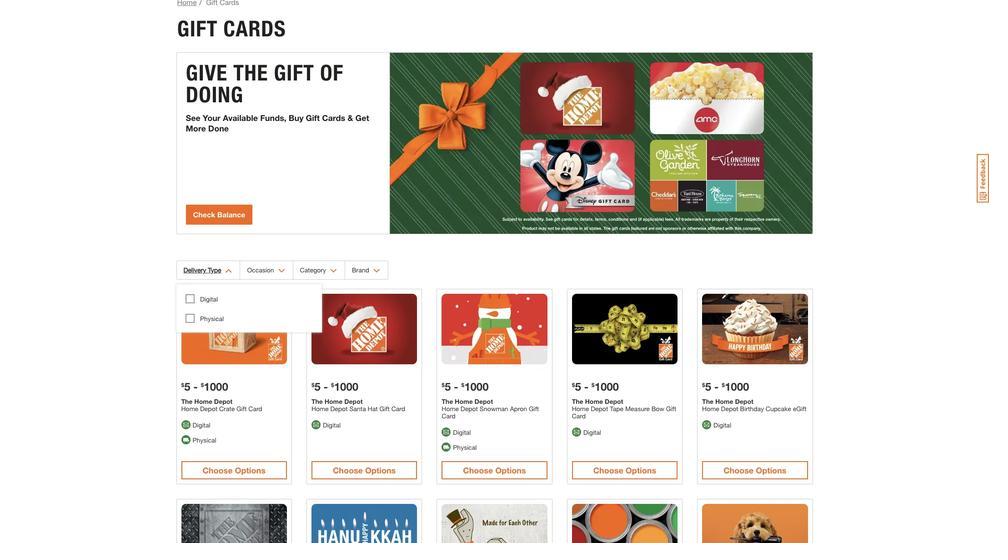 Task type: locate. For each thing, give the bounding box(es) containing it.
gift inside the home depot home depot tape measure bow gift card
[[666, 405, 677, 413]]

2 horizontal spatial open arrow image
[[373, 269, 380, 273]]

digital image up physical icon
[[181, 421, 190, 430]]

1000
[[204, 380, 228, 393], [334, 380, 359, 393], [465, 380, 489, 393], [595, 380, 619, 393], [725, 380, 749, 393]]

5 5 from the left
[[706, 380, 712, 393]]

home
[[194, 398, 212, 405], [325, 398, 343, 405], [455, 398, 473, 405], [585, 398, 603, 405], [716, 398, 734, 405], [181, 405, 198, 413], [312, 405, 329, 413], [442, 405, 459, 413], [572, 405, 589, 413], [702, 405, 720, 413]]

5 - from the left
[[715, 380, 719, 393]]

cards up the
[[224, 15, 286, 42]]

the inside the home depot home depot tape measure bow gift card
[[572, 398, 583, 405]]

2 choose options button from the left
[[312, 461, 417, 479]]

3 - from the left
[[454, 380, 458, 393]]

4 - from the left
[[584, 380, 589, 393]]

1000 up the home depot home depot santa hat gift card
[[334, 380, 359, 393]]

4 $ from the left
[[331, 382, 334, 388]]

open arrow image right occasion
[[278, 269, 285, 273]]

2 5 from the left
[[315, 380, 321, 393]]

3 options from the left
[[496, 465, 526, 475]]

- up the home depot home depot santa hat gift card
[[324, 380, 328, 393]]

the inside the home depot home depot santa hat gift card
[[312, 398, 323, 405]]

home depot paint cans gift card image
[[572, 504, 678, 543]]

0 horizontal spatial cards
[[224, 15, 286, 42]]

the inside the home depot home depot birthday cupcake egift
[[702, 398, 714, 405]]

2 1000 from the left
[[334, 380, 359, 393]]

options for cupcake
[[756, 465, 787, 475]]

5 choose options button from the left
[[702, 461, 808, 479]]

physical for snowman
[[453, 443, 477, 451]]

$ 5 - $ 1000 up the home depot home depot birthday cupcake egift
[[702, 380, 749, 393]]

2 - from the left
[[324, 380, 328, 393]]

2 the from the left
[[312, 398, 323, 405]]

1 open arrow image from the left
[[225, 269, 232, 273]]

card right hat
[[392, 405, 405, 413]]

options for measure
[[626, 465, 656, 475]]

home depot tape measure bow gift card image
[[572, 294, 678, 364]]

3 $ 5 - $ 1000 from the left
[[442, 380, 489, 393]]

3 the from the left
[[442, 398, 453, 405]]

physical right physical image
[[453, 443, 477, 451]]

1 vertical spatial cards
[[322, 113, 345, 123]]

2 choose options from the left
[[333, 465, 396, 475]]

open arrow image inside occasion link
[[278, 269, 285, 273]]

physical for crate
[[193, 436, 216, 444]]

card right crate on the bottom
[[249, 405, 262, 413]]

- up the home depot home depot birthday cupcake egift
[[715, 380, 719, 393]]

occasion
[[247, 266, 274, 274]]

gift right crate on the bottom
[[237, 405, 247, 413]]

2 choose from the left
[[333, 465, 363, 475]]

give
[[186, 60, 228, 86]]

5 options from the left
[[756, 465, 787, 475]]

home depot puppy screwdriver gift card image
[[702, 504, 808, 543]]

your
[[203, 113, 221, 123]]

open arrow image inside delivery type link
[[225, 269, 232, 273]]

5
[[184, 380, 190, 393], [315, 380, 321, 393], [445, 380, 451, 393], [575, 380, 581, 393], [706, 380, 712, 393]]

4 choose from the left
[[594, 465, 624, 475]]

4 options from the left
[[626, 465, 656, 475]]

4 choose options from the left
[[594, 465, 656, 475]]

the inside 'the home depot home depot crate gift card'
[[181, 398, 193, 405]]

card
[[249, 405, 262, 413], [392, 405, 405, 413], [442, 412, 456, 420], [572, 412, 586, 420]]

1000 up the home depot home depot birthday cupcake egift
[[725, 380, 749, 393]]

depot
[[214, 398, 233, 405], [344, 398, 363, 405], [475, 398, 493, 405], [605, 398, 623, 405], [735, 398, 754, 405], [200, 405, 218, 413], [330, 405, 348, 413], [461, 405, 478, 413], [591, 405, 608, 413], [721, 405, 739, 413]]

1000 up tape
[[595, 380, 619, 393]]

open arrow image for occasion
[[278, 269, 285, 273]]

physical
[[193, 436, 216, 444], [453, 443, 477, 451]]

gift
[[177, 15, 218, 42], [274, 60, 315, 86], [306, 113, 320, 123], [237, 405, 247, 413], [380, 405, 390, 413], [529, 405, 539, 413], [666, 405, 677, 413]]

open arrow image
[[330, 269, 337, 273]]

choose options for tape
[[594, 465, 656, 475]]

digital image
[[181, 421, 190, 430], [442, 428, 451, 437]]

0 horizontal spatial digital image
[[312, 421, 321, 430]]

the for home depot birthday cupcake egift
[[702, 398, 714, 405]]

4 the from the left
[[572, 398, 583, 405]]

1 horizontal spatial open arrow image
[[278, 269, 285, 273]]

gift inside the home depot home depot snowman apron gift card
[[529, 405, 539, 413]]

4 1000 from the left
[[595, 380, 619, 393]]

options
[[235, 465, 266, 475], [365, 465, 396, 475], [496, 465, 526, 475], [626, 465, 656, 475], [756, 465, 787, 475]]

open arrow image inside brand link
[[373, 269, 380, 273]]

$ 5 - $ 1000 for birthday
[[702, 380, 749, 393]]

the home depot home depot crate gift card
[[181, 398, 262, 413]]

$ 5 - $ 1000 up the home depot home depot santa hat gift card
[[312, 380, 359, 393]]

choose for crate
[[203, 465, 233, 475]]

5 choose from the left
[[724, 465, 754, 475]]

4 $ 5 - $ 1000 from the left
[[572, 380, 619, 393]]

the
[[233, 60, 268, 86]]

choose for santa
[[333, 465, 363, 475]]

card left tape
[[572, 412, 586, 420]]

$ 5 - $ 1000
[[181, 380, 228, 393], [312, 380, 359, 393], [442, 380, 489, 393], [572, 380, 619, 393], [702, 380, 749, 393]]

5 choose options from the left
[[724, 465, 787, 475]]

digital down the home depot home depot santa hat gift card
[[323, 421, 341, 429]]

0 vertical spatial cards
[[224, 15, 286, 42]]

1 the from the left
[[181, 398, 193, 405]]

digital
[[200, 295, 218, 303]]

open arrow image for brand
[[373, 269, 380, 273]]

-
[[193, 380, 198, 393], [324, 380, 328, 393], [454, 380, 458, 393], [584, 380, 589, 393], [715, 380, 719, 393]]

1 choose from the left
[[203, 465, 233, 475]]

card up physical image
[[442, 412, 456, 420]]

card inside 'the home depot home depot crate gift card'
[[249, 405, 262, 413]]

7 $ from the left
[[572, 382, 575, 388]]

home depot made for each other sketch gift card image
[[442, 504, 548, 543]]

gift right buy at the left of the page
[[306, 113, 320, 123]]

the inside the home depot home depot snowman apron gift card
[[442, 398, 453, 405]]

santa
[[350, 405, 366, 413]]

home depot crate gift card image
[[181, 294, 287, 364]]

3 1000 from the left
[[465, 380, 489, 393]]

5 $ 5 - $ 1000 from the left
[[702, 380, 749, 393]]

- up the home depot home depot snowman apron gift card at the bottom of page
[[454, 380, 458, 393]]

- for the home depot home depot tape measure bow gift card
[[584, 380, 589, 393]]

choose options
[[203, 465, 266, 475], [333, 465, 396, 475], [463, 465, 526, 475], [594, 465, 656, 475], [724, 465, 787, 475]]

1 horizontal spatial digital image
[[572, 428, 581, 437]]

3 5 from the left
[[445, 380, 451, 393]]

1000 for santa
[[334, 380, 359, 393]]

doing
[[186, 81, 244, 108]]

gift right 'bow'
[[666, 405, 677, 413]]

1000 up 'the home depot home depot crate gift card'
[[204, 380, 228, 393]]

2 open arrow image from the left
[[278, 269, 285, 273]]

0 horizontal spatial digital image
[[181, 421, 190, 430]]

choose
[[203, 465, 233, 475], [333, 465, 363, 475], [463, 465, 493, 475], [594, 465, 624, 475], [724, 465, 754, 475]]

check balance link
[[186, 205, 253, 225]]

3 open arrow image from the left
[[373, 269, 380, 273]]

open arrow image right type
[[225, 269, 232, 273]]

0 horizontal spatial open arrow image
[[225, 269, 232, 273]]

1 options from the left
[[235, 465, 266, 475]]

type
[[208, 266, 221, 274]]

tape
[[610, 405, 624, 413]]

3 choose from the left
[[463, 465, 493, 475]]

digital image for home depot santa hat gift card
[[312, 421, 321, 430]]

choose options for birthday
[[724, 465, 787, 475]]

5 1000 from the left
[[725, 380, 749, 393]]

5 for the home depot home depot tape measure bow gift card
[[575, 380, 581, 393]]

the for home depot crate gift card
[[181, 398, 193, 405]]

1 horizontal spatial physical
[[453, 443, 477, 451]]

5 $ from the left
[[442, 382, 445, 388]]

10 $ from the left
[[722, 382, 725, 388]]

occasion link
[[240, 261, 293, 279]]

- for the home depot home depot snowman apron gift card
[[454, 380, 458, 393]]

$
[[181, 382, 184, 388], [201, 382, 204, 388], [312, 382, 315, 388], [331, 382, 334, 388], [442, 382, 445, 388], [462, 382, 465, 388], [572, 382, 575, 388], [592, 382, 595, 388], [702, 382, 706, 388], [722, 382, 725, 388]]

digital for the home depot home depot birthday cupcake egift
[[714, 421, 732, 429]]

image for give the gift of doing image
[[390, 53, 813, 234]]

5 for the home depot home depot santa hat gift card
[[315, 380, 321, 393]]

1 5 from the left
[[184, 380, 190, 393]]

$ 5 - $ 1000 up tape
[[572, 380, 619, 393]]

1000 up the home depot home depot snowman apron gift card at the bottom of page
[[465, 380, 489, 393]]

open arrow image
[[225, 269, 232, 273], [278, 269, 285, 273], [373, 269, 380, 273]]

options for hat
[[365, 465, 396, 475]]

1 choose options button from the left
[[181, 461, 287, 479]]

choose options button for santa
[[312, 461, 417, 479]]

physical image
[[181, 435, 190, 445]]

digital down the home depot home depot birthday cupcake egift
[[714, 421, 732, 429]]

4 5 from the left
[[575, 380, 581, 393]]

$ 5 - $ 1000 up 'the home depot home depot crate gift card'
[[181, 380, 228, 393]]

2 options from the left
[[365, 465, 396, 475]]

options for apron
[[496, 465, 526, 475]]

choose for birthday
[[724, 465, 754, 475]]

physical image
[[442, 443, 451, 452]]

5 the from the left
[[702, 398, 714, 405]]

digital image for home depot crate gift card
[[181, 421, 190, 430]]

$ 5 - $ 1000 up the home depot home depot snowman apron gift card at the bottom of page
[[442, 380, 489, 393]]

physical right physical icon
[[193, 436, 216, 444]]

see your available funds, buy gift cards & get more done
[[186, 113, 369, 133]]

1 horizontal spatial cards
[[322, 113, 345, 123]]

home depot snowman apron gift card image
[[442, 294, 548, 364]]

3 choose options button from the left
[[442, 461, 548, 479]]

digital image for home depot tape measure bow gift card
[[572, 428, 581, 437]]

cards left &
[[322, 113, 345, 123]]

available
[[223, 113, 258, 123]]

cupcake
[[766, 405, 792, 413]]

gift right apron
[[529, 405, 539, 413]]

choose options button for birthday
[[702, 461, 808, 479]]

1 $ 5 - $ 1000 from the left
[[181, 380, 228, 393]]

3 choose options from the left
[[463, 465, 526, 475]]

category link
[[293, 261, 345, 279]]

2 $ 5 - $ 1000 from the left
[[312, 380, 359, 393]]

1000 for tape
[[595, 380, 619, 393]]

choose options button
[[181, 461, 287, 479], [312, 461, 417, 479], [442, 461, 548, 479], [572, 461, 678, 479], [702, 461, 808, 479]]

8 $ from the left
[[592, 382, 595, 388]]

digital for the home depot home depot tape measure bow gift card
[[584, 428, 601, 436]]

digital down the home depot home depot snowman apron gift card at the bottom of page
[[453, 428, 471, 436]]

digital down 'the home depot home depot crate gift card'
[[193, 421, 210, 429]]

the
[[181, 398, 193, 405], [312, 398, 323, 405], [442, 398, 453, 405], [572, 398, 583, 405], [702, 398, 714, 405]]

1 choose options from the left
[[203, 465, 266, 475]]

6 $ from the left
[[462, 382, 465, 388]]

gift left "of" in the top left of the page
[[274, 60, 315, 86]]

feedback link image
[[977, 154, 989, 203]]

0 horizontal spatial physical
[[193, 436, 216, 444]]

digital down the home depot home depot tape measure bow gift card
[[584, 428, 601, 436]]

1 1000 from the left
[[204, 380, 228, 393]]

digital
[[193, 421, 210, 429], [323, 421, 341, 429], [714, 421, 732, 429], [453, 428, 471, 436], [584, 428, 601, 436]]

1 horizontal spatial digital image
[[442, 428, 451, 437]]

bow
[[652, 405, 665, 413]]

egift
[[793, 405, 807, 413]]

options for gift
[[235, 465, 266, 475]]

delivery type
[[184, 266, 221, 274]]

1000 for snowman
[[465, 380, 489, 393]]

digital image
[[312, 421, 321, 430], [702, 421, 712, 430], [572, 428, 581, 437]]

delivery
[[184, 266, 206, 274]]

$ 5 - $ 1000 for tape
[[572, 380, 619, 393]]

cards
[[224, 15, 286, 42], [322, 113, 345, 123]]

2 horizontal spatial digital image
[[702, 421, 712, 430]]

5 for the home depot home depot crate gift card
[[184, 380, 190, 393]]

see
[[186, 113, 201, 123]]

- up the home depot home depot tape measure bow gift card
[[584, 380, 589, 393]]

gift right hat
[[380, 405, 390, 413]]

choose options button for crate
[[181, 461, 287, 479]]

1 - from the left
[[193, 380, 198, 393]]

- up 'the home depot home depot crate gift card'
[[193, 380, 198, 393]]

open arrow image right brand
[[373, 269, 380, 273]]

4 choose options button from the left
[[572, 461, 678, 479]]

digital image up physical image
[[442, 428, 451, 437]]



Task type: vqa. For each thing, say whether or not it's contained in the screenshot.
open arrow image related to brand
yes



Task type: describe. For each thing, give the bounding box(es) containing it.
done
[[208, 123, 229, 133]]

2 $ from the left
[[201, 382, 204, 388]]

the for home depot snowman apron gift card
[[442, 398, 453, 405]]

the home depot home depot santa hat gift card
[[312, 398, 405, 413]]

9 $ from the left
[[702, 382, 706, 388]]

digital image for home depot birthday cupcake egift
[[702, 421, 712, 430]]

the for home depot santa hat gift card
[[312, 398, 323, 405]]

5 for the home depot home depot snowman apron gift card
[[445, 380, 451, 393]]

the for home depot tape measure bow gift card
[[572, 398, 583, 405]]

more
[[186, 123, 206, 133]]

choose options for santa
[[333, 465, 396, 475]]

of
[[320, 60, 344, 86]]

funds,
[[260, 113, 287, 123]]

choose options button for snowman
[[442, 461, 548, 479]]

crate
[[219, 405, 235, 413]]

get
[[356, 113, 369, 123]]

$ 5 - $ 1000 for snowman
[[442, 380, 489, 393]]

brand link
[[345, 261, 388, 279]]

hat
[[368, 405, 378, 413]]

cards inside see your available funds, buy gift cards & get more done
[[322, 113, 345, 123]]

$ 5 - $ 1000 for crate
[[181, 380, 228, 393]]

give the gift of doing
[[186, 60, 344, 108]]

card inside the home depot home depot snowman apron gift card
[[442, 412, 456, 420]]

digital image for home depot snowman apron gift card
[[442, 428, 451, 437]]

apron
[[510, 405, 527, 413]]

- for the home depot home depot crate gift card
[[193, 380, 198, 393]]

delivery type link
[[177, 261, 240, 279]]

gift up the give
[[177, 15, 218, 42]]

card inside the home depot home depot tape measure bow gift card
[[572, 412, 586, 420]]

card inside the home depot home depot santa hat gift card
[[392, 405, 405, 413]]

physical
[[200, 315, 224, 322]]

the home depot home depot snowman apron gift card
[[442, 398, 539, 420]]

gift inside give the gift of doing
[[274, 60, 315, 86]]

home depot santa hat gift card image
[[312, 294, 417, 364]]

3 $ from the left
[[312, 382, 315, 388]]

digital for the home depot home depot santa hat gift card
[[323, 421, 341, 429]]

- for the home depot home depot birthday cupcake egift
[[715, 380, 719, 393]]

choose for snowman
[[463, 465, 493, 475]]

choose options button for tape
[[572, 461, 678, 479]]

$ 5 - $ 1000 for santa
[[312, 380, 359, 393]]

gift cards
[[177, 15, 286, 42]]

1000 for birthday
[[725, 380, 749, 393]]

birthday
[[740, 405, 764, 413]]

check balance
[[193, 210, 245, 219]]

gift inside 'the home depot home depot crate gift card'
[[237, 405, 247, 413]]

category
[[300, 266, 326, 274]]

choose for tape
[[594, 465, 624, 475]]

snowman
[[480, 405, 508, 413]]

balance
[[217, 210, 245, 219]]

home depot diamond plate logo gift card image
[[181, 504, 287, 543]]

1000 for crate
[[204, 380, 228, 393]]

gift inside the home depot home depot santa hat gift card
[[380, 405, 390, 413]]

home depot hanukkah menorah gift card image
[[312, 504, 417, 543]]

&
[[348, 113, 353, 123]]

open arrow image for delivery type
[[225, 269, 232, 273]]

the home depot home depot tape measure bow gift card
[[572, 398, 677, 420]]

measure
[[625, 405, 650, 413]]

the home depot home depot birthday cupcake egift
[[702, 398, 807, 413]]

1 $ from the left
[[181, 382, 184, 388]]

brand
[[352, 266, 369, 274]]

home depot birthday cupcake egift image
[[702, 294, 808, 364]]

check
[[193, 210, 215, 219]]

gift inside see your available funds, buy gift cards & get more done
[[306, 113, 320, 123]]

5 for the home depot home depot birthday cupcake egift
[[706, 380, 712, 393]]

buy
[[289, 113, 304, 123]]

choose options for crate
[[203, 465, 266, 475]]

choose options for snowman
[[463, 465, 526, 475]]

- for the home depot home depot santa hat gift card
[[324, 380, 328, 393]]



